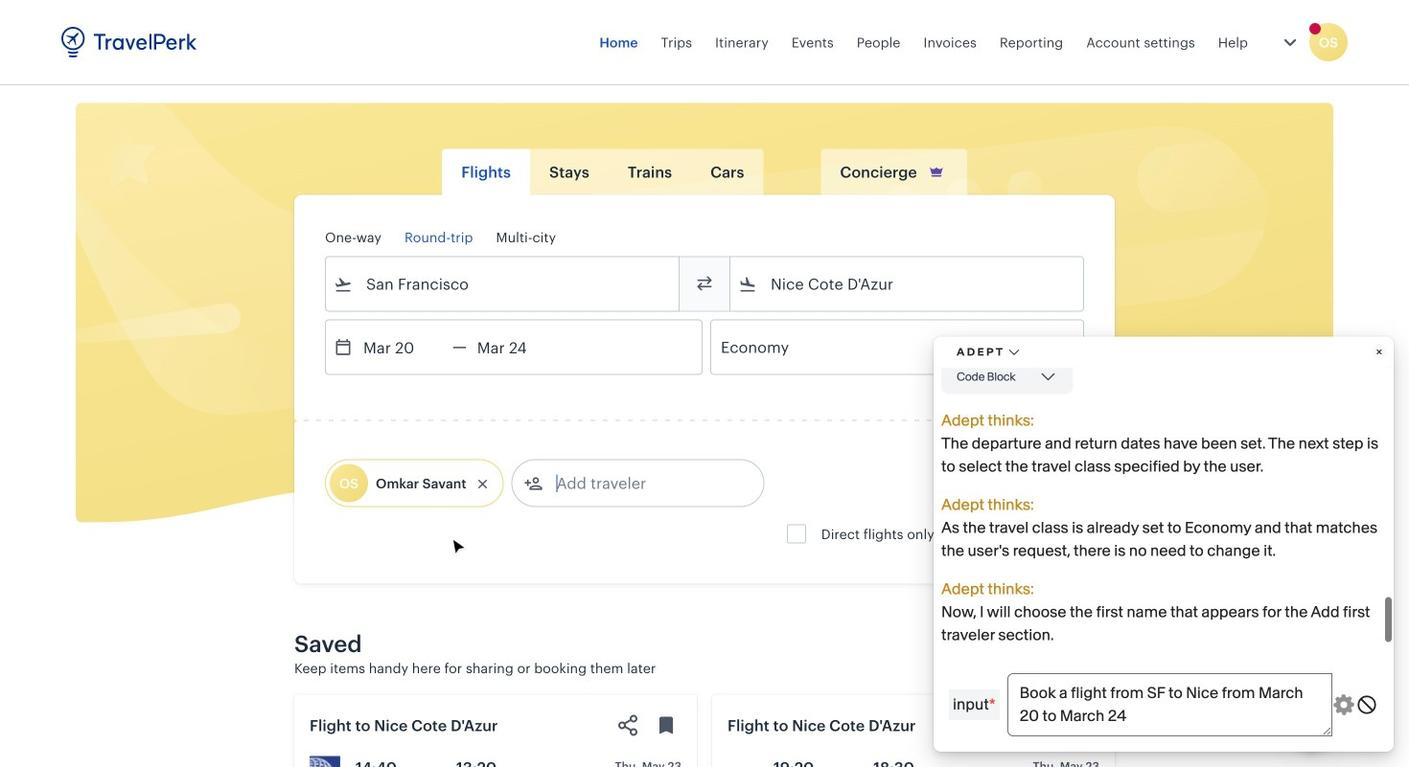 Task type: vqa. For each thing, say whether or not it's contained in the screenshot.
the Move backward to switch to the previous month. image
no



Task type: describe. For each thing, give the bounding box(es) containing it.
united airlines image
[[310, 757, 340, 768]]

To search field
[[757, 269, 1058, 300]]

Depart text field
[[353, 321, 452, 374]]



Task type: locate. For each thing, give the bounding box(es) containing it.
Return text field
[[467, 321, 566, 374]]

Add traveler search field
[[543, 468, 742, 499]]

From search field
[[353, 269, 654, 300]]



